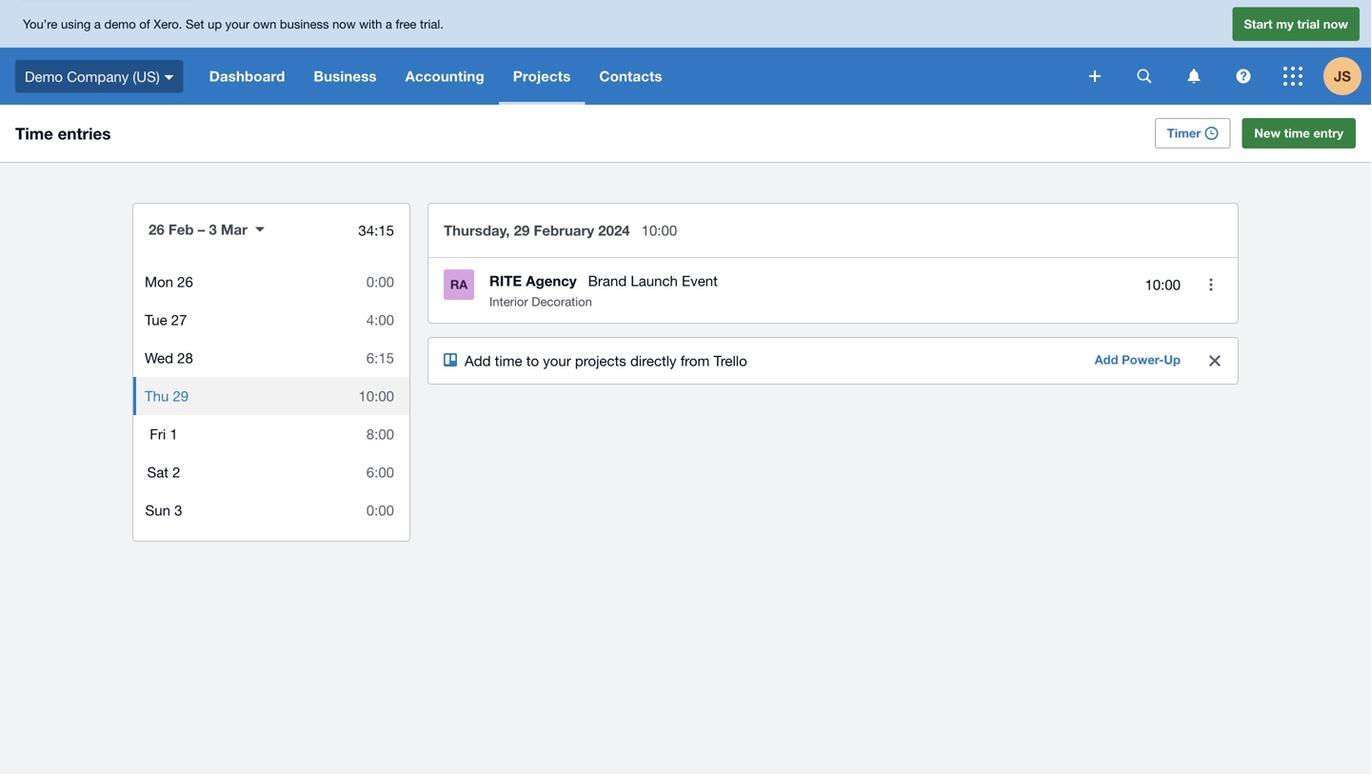 Task type: locate. For each thing, give the bounding box(es) containing it.
time
[[15, 124, 53, 143]]

add left power-
[[1095, 352, 1118, 367]]

0 horizontal spatial now
[[332, 16, 356, 31]]

29
[[514, 222, 530, 239], [173, 388, 189, 404]]

3 right sun
[[174, 502, 182, 519]]

wed 28
[[145, 349, 193, 366]]

agency
[[526, 272, 577, 289]]

new
[[1254, 126, 1281, 140]]

2 add from the left
[[1095, 352, 1118, 367]]

timer
[[1167, 126, 1201, 140]]

dashboard link
[[195, 48, 299, 105]]

1 horizontal spatial your
[[543, 352, 571, 369]]

0 horizontal spatial a
[[94, 16, 101, 31]]

trello
[[714, 352, 747, 369]]

a
[[94, 16, 101, 31], [386, 16, 392, 31]]

now right trial
[[1323, 16, 1348, 31]]

0 horizontal spatial svg image
[[164, 75, 174, 80]]

0 vertical spatial 10:00
[[641, 222, 677, 239]]

1 vertical spatial time
[[495, 352, 522, 369]]

26 right the mon
[[177, 273, 193, 290]]

your right up
[[225, 16, 250, 31]]

svg image
[[1188, 69, 1200, 83], [1089, 70, 1101, 82], [164, 75, 174, 80]]

projects button
[[499, 48, 585, 105]]

27
[[171, 311, 187, 328]]

0 horizontal spatial 26
[[149, 221, 164, 238]]

thursday,
[[444, 222, 510, 239]]

1 vertical spatial 26
[[177, 273, 193, 290]]

1 add from the left
[[465, 352, 491, 369]]

2 horizontal spatial 10:00
[[1145, 276, 1181, 293]]

1 horizontal spatial now
[[1323, 16, 1348, 31]]

time right "new"
[[1284, 126, 1310, 140]]

a left free
[[386, 16, 392, 31]]

add power-up link
[[1083, 346, 1192, 376]]

3 inside popup button
[[209, 221, 217, 238]]

0 horizontal spatial add
[[465, 352, 491, 369]]

clear button
[[1196, 342, 1234, 380]]

2 now from the left
[[1323, 16, 1348, 31]]

10:00 left more options icon
[[1145, 276, 1181, 293]]

1 vertical spatial 0:00
[[366, 502, 394, 519]]

time inside button
[[1284, 126, 1310, 140]]

1 horizontal spatial svg image
[[1237, 69, 1251, 83]]

up
[[1164, 352, 1181, 367]]

1 horizontal spatial svg image
[[1089, 70, 1101, 82]]

thu
[[145, 388, 169, 404]]

0 vertical spatial time
[[1284, 126, 1310, 140]]

add left to
[[465, 352, 491, 369]]

29 left february
[[514, 222, 530, 239]]

decoration
[[532, 294, 592, 309]]

0:00 down 6:00
[[366, 502, 394, 519]]

0 vertical spatial 29
[[514, 222, 530, 239]]

26
[[149, 221, 164, 238], [177, 273, 193, 290]]

you're
[[23, 16, 57, 31]]

1 horizontal spatial 3
[[209, 221, 217, 238]]

29 right thu
[[173, 388, 189, 404]]

3 right –
[[209, 221, 217, 238]]

0 vertical spatial your
[[225, 16, 250, 31]]

brand launch event
[[588, 272, 718, 289]]

10:00 down 6:15
[[358, 388, 394, 404]]

10:00 right 2024
[[641, 222, 677, 239]]

time left to
[[495, 352, 522, 369]]

0 horizontal spatial 29
[[173, 388, 189, 404]]

february
[[534, 222, 594, 239]]

2024
[[598, 222, 630, 239]]

trial
[[1297, 16, 1320, 31]]

a right using
[[94, 16, 101, 31]]

add for add time to your projects directly from trello
[[465, 352, 491, 369]]

add power-up
[[1095, 352, 1181, 367]]

2 a from the left
[[386, 16, 392, 31]]

1 horizontal spatial time
[[1284, 126, 1310, 140]]

1 vertical spatial 3
[[174, 502, 182, 519]]

26 left feb
[[149, 221, 164, 238]]

3
[[209, 221, 217, 238], [174, 502, 182, 519]]

accounting
[[405, 68, 484, 85]]

1 vertical spatial 29
[[173, 388, 189, 404]]

rite
[[489, 272, 522, 289]]

set
[[186, 16, 204, 31]]

add
[[465, 352, 491, 369], [1095, 352, 1118, 367]]

dashboard
[[209, 68, 285, 85]]

banner
[[0, 0, 1371, 105]]

0 vertical spatial 3
[[209, 221, 217, 238]]

0:00
[[366, 273, 394, 290], [366, 502, 394, 519]]

more options image
[[1192, 266, 1230, 304]]

0 vertical spatial 0:00
[[366, 273, 394, 290]]

up
[[208, 16, 222, 31]]

10:00
[[641, 222, 677, 239], [1145, 276, 1181, 293], [358, 388, 394, 404]]

interior decoration
[[489, 294, 592, 309]]

1 horizontal spatial 29
[[514, 222, 530, 239]]

now left with
[[332, 16, 356, 31]]

sun
[[145, 502, 170, 519]]

demo
[[104, 16, 136, 31]]

thu 29
[[145, 388, 189, 404]]

clear image
[[1209, 355, 1221, 367]]

–
[[198, 221, 205, 238]]

time
[[1284, 126, 1310, 140], [495, 352, 522, 369]]

0 vertical spatial 26
[[149, 221, 164, 238]]

1
[[170, 426, 178, 442]]

sat 2
[[147, 464, 180, 480]]

1 horizontal spatial a
[[386, 16, 392, 31]]

using
[[61, 16, 91, 31]]

1 vertical spatial your
[[543, 352, 571, 369]]

business button
[[299, 48, 391, 105]]

1 horizontal spatial 26
[[177, 273, 193, 290]]

2 vertical spatial 10:00
[[358, 388, 394, 404]]

1 horizontal spatial 10:00
[[641, 222, 677, 239]]

8:00
[[366, 426, 394, 442]]

mon
[[145, 273, 173, 290]]

add for add power-up
[[1095, 352, 1118, 367]]

0 horizontal spatial 10:00
[[358, 388, 394, 404]]

0 horizontal spatial time
[[495, 352, 522, 369]]

4:00
[[366, 311, 394, 328]]

your right to
[[543, 352, 571, 369]]

your
[[225, 16, 250, 31], [543, 352, 571, 369]]

1 horizontal spatial add
[[1095, 352, 1118, 367]]

29 for thu
[[173, 388, 189, 404]]

0:00 up 4:00
[[366, 273, 394, 290]]

svg image
[[1284, 67, 1303, 86], [1137, 69, 1152, 83], [1237, 69, 1251, 83]]



Task type: describe. For each thing, give the bounding box(es) containing it.
tue
[[145, 311, 167, 328]]

add time to your projects directly from trello
[[465, 352, 747, 369]]

business
[[314, 68, 377, 85]]

you're using a demo of xero. set up your own business now with a free trial.
[[23, 16, 444, 31]]

own
[[253, 16, 276, 31]]

sat
[[147, 464, 169, 480]]

entry
[[1314, 126, 1344, 140]]

28
[[177, 349, 193, 366]]

26 inside popup button
[[149, 221, 164, 238]]

business
[[280, 16, 329, 31]]

(us)
[[133, 68, 160, 85]]

js button
[[1324, 48, 1371, 105]]

time for entry
[[1284, 126, 1310, 140]]

1 0:00 from the top
[[366, 273, 394, 290]]

entries
[[58, 124, 111, 143]]

js
[[1334, 68, 1351, 85]]

svg image inside demo company (us) 'popup button'
[[164, 75, 174, 80]]

1 vertical spatial 10:00
[[1145, 276, 1181, 293]]

demo
[[25, 68, 63, 85]]

0 horizontal spatial your
[[225, 16, 250, 31]]

demo company (us)
[[25, 68, 160, 85]]

my
[[1276, 16, 1294, 31]]

new time entry
[[1254, 126, 1344, 140]]

wed
[[145, 349, 173, 366]]

banner containing dashboard
[[0, 0, 1371, 105]]

of
[[139, 16, 150, 31]]

with
[[359, 16, 382, 31]]

directly
[[630, 352, 677, 369]]

time entries
[[15, 124, 111, 143]]

interior
[[489, 294, 528, 309]]

power-
[[1122, 352, 1164, 367]]

2
[[173, 464, 180, 480]]

29 for thursday,
[[514, 222, 530, 239]]

new time entry button
[[1242, 118, 1356, 149]]

company
[[67, 68, 129, 85]]

rite agency
[[489, 272, 577, 289]]

2 horizontal spatial svg image
[[1284, 67, 1303, 86]]

free
[[396, 16, 417, 31]]

start
[[1244, 16, 1273, 31]]

trial.
[[420, 16, 444, 31]]

6:00
[[366, 464, 394, 480]]

1 now from the left
[[332, 16, 356, 31]]

feb
[[168, 221, 194, 238]]

start my trial now
[[1244, 16, 1348, 31]]

timer button
[[1155, 118, 1231, 149]]

contacts button
[[585, 48, 677, 105]]

from
[[681, 352, 710, 369]]

0 horizontal spatial svg image
[[1137, 69, 1152, 83]]

thursday, 29 february 2024
[[444, 222, 630, 239]]

6:15
[[366, 349, 394, 366]]

projects
[[575, 352, 626, 369]]

time for to
[[495, 352, 522, 369]]

projects
[[513, 68, 571, 85]]

tue 27
[[145, 311, 187, 328]]

to
[[526, 352, 539, 369]]

26 feb – 3 mar button
[[133, 208, 280, 251]]

ra
[[450, 277, 468, 292]]

xero.
[[154, 16, 182, 31]]

event
[[682, 272, 718, 289]]

34:15
[[358, 222, 394, 239]]

sun 3
[[145, 502, 182, 519]]

fri 1
[[150, 426, 178, 442]]

contacts
[[599, 68, 662, 85]]

mar
[[221, 221, 248, 238]]

brand
[[588, 272, 627, 289]]

2 horizontal spatial svg image
[[1188, 69, 1200, 83]]

mon 26
[[145, 273, 193, 290]]

0 horizontal spatial 3
[[174, 502, 182, 519]]

demo company (us) button
[[0, 48, 195, 105]]

launch
[[631, 272, 678, 289]]

26 feb – 3 mar
[[149, 221, 248, 238]]

fri
[[150, 426, 166, 442]]

accounting button
[[391, 48, 499, 105]]

2 0:00 from the top
[[366, 502, 394, 519]]

1 a from the left
[[94, 16, 101, 31]]



Task type: vqa. For each thing, say whether or not it's contained in the screenshot.
launch
yes



